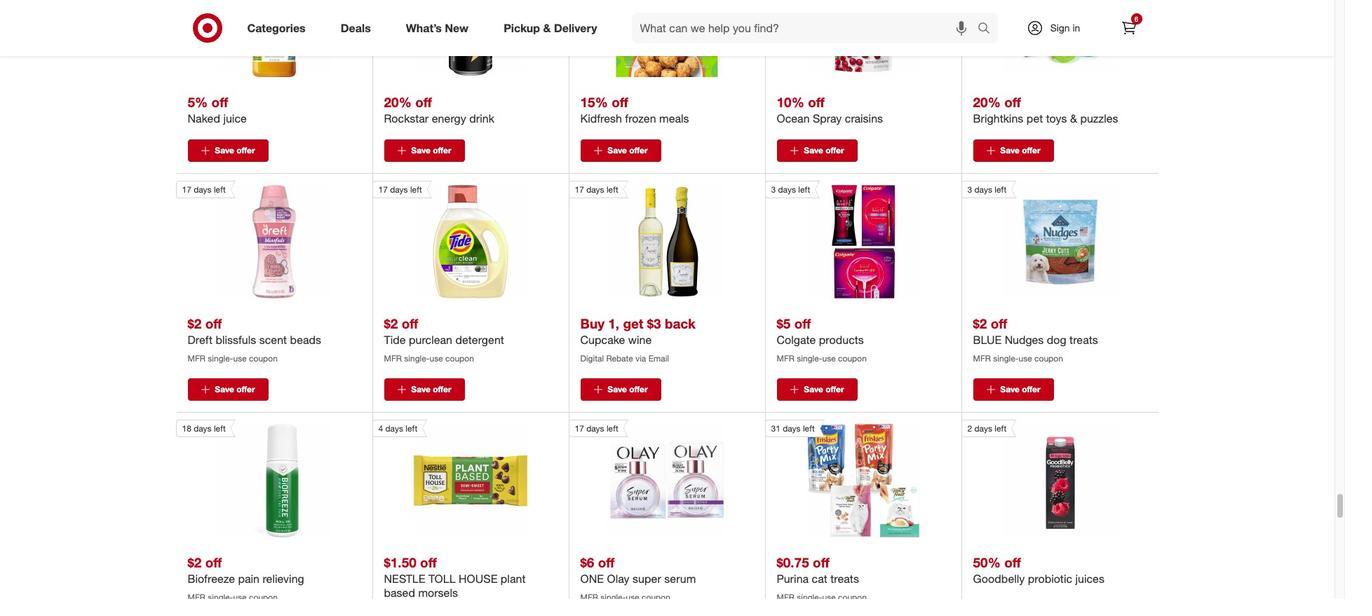 Task type: describe. For each thing, give the bounding box(es) containing it.
pickup & delivery link
[[492, 13, 615, 43]]

save offer for colgate products
[[804, 384, 844, 395]]

6 link
[[1114, 13, 1145, 43]]

3 days left for $2
[[968, 184, 1007, 195]]

mfr inside $2 off blue nudges dog treats mfr single-use coupon
[[973, 353, 991, 364]]

sign in
[[1051, 22, 1081, 34]]

products
[[819, 333, 864, 347]]

17 for get
[[575, 184, 584, 195]]

mfr inside the $2 off dreft blissfuls scent beads mfr single-use coupon
[[188, 353, 206, 364]]

search
[[971, 22, 1005, 36]]

off for $0.75 off purina cat treats
[[813, 555, 830, 571]]

17 days left for dreft
[[182, 184, 226, 195]]

15%
[[581, 94, 608, 110]]

17 days left for get
[[575, 184, 619, 195]]

delivery
[[554, 21, 597, 35]]

rebate
[[606, 353, 633, 364]]

categories
[[247, 21, 306, 35]]

off for 15% off kidfresh frozen meals
[[612, 94, 629, 110]]

wine
[[629, 333, 652, 347]]

5% off naked juice
[[188, 94, 247, 125]]

email
[[649, 353, 669, 364]]

save for naked juice
[[215, 145, 234, 156]]

spray
[[813, 111, 842, 125]]

off for $2 off dreft blissfuls scent beads mfr single-use coupon
[[205, 315, 222, 332]]

single- inside $2 off blue nudges dog treats mfr single-use coupon
[[994, 353, 1019, 364]]

& inside '20% off brightkins pet toys & puzzles'
[[1071, 111, 1078, 125]]

left inside "button"
[[995, 424, 1007, 434]]

offer for dreft blissfuls scent beads
[[237, 384, 255, 395]]

probiotic
[[1028, 572, 1073, 586]]

sign in link
[[1015, 13, 1103, 43]]

save offer button for ocean spray craisins
[[777, 140, 858, 162]]

digital
[[581, 353, 604, 364]]

plant
[[501, 572, 526, 586]]

back
[[665, 315, 696, 332]]

& inside pickup & delivery "link"
[[543, 21, 551, 35]]

save for brightkins pet toys & puzzles
[[1001, 145, 1020, 156]]

offer for ocean spray craisins
[[826, 145, 844, 156]]

toys
[[1047, 111, 1067, 125]]

4 days left button
[[372, 420, 528, 538]]

offer for brightkins pet toys & puzzles
[[1022, 145, 1041, 156]]

what's new link
[[394, 13, 486, 43]]

mfr inside $5 off colgate products mfr single-use coupon
[[777, 353, 795, 364]]

off for $2 off tide purclean detergent mfr single-use coupon
[[402, 315, 418, 332]]

$6 off one olay super serum
[[581, 555, 696, 586]]

purina
[[777, 572, 809, 586]]

save for dreft blissfuls scent beads
[[215, 384, 234, 395]]

save for cupcake wine
[[608, 384, 627, 395]]

offer for cupcake wine
[[629, 384, 648, 395]]

$0.75
[[777, 555, 809, 571]]

mfr inside $2 off tide purclean detergent mfr single-use coupon
[[384, 353, 402, 364]]

cat
[[812, 572, 828, 586]]

off for 20% off rockstar energy drink
[[415, 94, 432, 110]]

offer for colgate products
[[826, 384, 844, 395]]

4 days left
[[379, 424, 418, 434]]

$1.50
[[384, 555, 417, 571]]

31 days left
[[771, 424, 815, 434]]

energy
[[432, 111, 466, 125]]

meals
[[660, 111, 689, 125]]

save offer for rockstar energy drink
[[411, 145, 452, 156]]

save for blue nudges dog treats
[[1001, 384, 1020, 395]]

based
[[384, 586, 415, 600]]

detergent
[[456, 333, 504, 347]]

naked
[[188, 111, 220, 125]]

17 for tide
[[379, 184, 388, 195]]

treats inside $0.75 off purina cat treats
[[831, 572, 859, 586]]

save offer button for dreft blissfuls scent beads
[[188, 379, 268, 401]]

31 days left button
[[765, 420, 920, 538]]

offer for blue nudges dog treats
[[1022, 384, 1041, 395]]

20% for 20% off rockstar energy drink
[[384, 94, 412, 110]]

save offer button for tide purclean detergent
[[384, 379, 465, 401]]

3 for $5 off
[[771, 184, 776, 195]]

save offer button for blue nudges dog treats
[[973, 379, 1054, 401]]

juice
[[223, 111, 247, 125]]

days inside "button"
[[975, 424, 993, 434]]

off for $2 off biofreeze pain relieving
[[205, 555, 222, 571]]

scent
[[259, 333, 287, 347]]

drink
[[470, 111, 495, 125]]

categories link
[[235, 13, 323, 43]]

biofreeze
[[188, 572, 235, 586]]

5%
[[188, 94, 208, 110]]

blissfuls
[[216, 333, 256, 347]]

offer for tide purclean detergent
[[433, 384, 452, 395]]

pickup
[[504, 21, 540, 35]]

rockstar
[[384, 111, 429, 125]]

nestle
[[384, 572, 426, 586]]

$2 off dreft blissfuls scent beads mfr single-use coupon
[[188, 315, 321, 364]]

save offer for ocean spray craisins
[[804, 145, 844, 156]]

juices
[[1076, 572, 1105, 586]]

off for 20% off brightkins pet toys & puzzles
[[1005, 94, 1021, 110]]

get
[[623, 315, 644, 332]]

puzzles
[[1081, 111, 1119, 125]]

via
[[636, 353, 646, 364]]

What can we help you find? suggestions appear below search field
[[632, 13, 981, 43]]

morsels
[[418, 586, 458, 600]]

new
[[445, 21, 469, 35]]

kidfresh
[[581, 111, 622, 125]]

$2 for $2 off biofreeze pain relieving
[[188, 555, 202, 571]]

save offer button for naked juice
[[188, 140, 268, 162]]

$3
[[647, 315, 661, 332]]

save offer for blue nudges dog treats
[[1001, 384, 1041, 395]]

use inside $2 off blue nudges dog treats mfr single-use coupon
[[1019, 353, 1033, 364]]

use inside $2 off tide purclean detergent mfr single-use coupon
[[430, 353, 443, 364]]

10%
[[777, 94, 805, 110]]

tide
[[384, 333, 406, 347]]

20% for 20% off brightkins pet toys & puzzles
[[973, 94, 1001, 110]]

save offer button for kidfresh frozen meals
[[581, 140, 661, 162]]

sign
[[1051, 22, 1070, 34]]

dreft
[[188, 333, 213, 347]]



Task type: locate. For each thing, give the bounding box(es) containing it.
$5
[[777, 315, 791, 332]]

save offer button for cupcake wine
[[581, 379, 661, 401]]

save offer button down brightkins
[[973, 140, 1054, 162]]

use down nudges
[[1019, 353, 1033, 364]]

coupon down scent on the bottom
[[249, 353, 278, 364]]

17 days left button
[[176, 181, 331, 299], [372, 181, 528, 299], [569, 181, 724, 299], [569, 420, 724, 538]]

off inside 15% off kidfresh frozen meals
[[612, 94, 629, 110]]

save offer button down rockstar
[[384, 140, 465, 162]]

offer down juice
[[237, 145, 255, 156]]

20%
[[384, 94, 412, 110], [973, 94, 1001, 110]]

save offer down juice
[[215, 145, 255, 156]]

save for ocean spray craisins
[[804, 145, 824, 156]]

3 for $2 off
[[968, 184, 973, 195]]

17 days left button for blissfuls
[[176, 181, 331, 299]]

beads
[[290, 333, 321, 347]]

17 days left
[[182, 184, 226, 195], [379, 184, 422, 195], [575, 184, 619, 195], [575, 424, 619, 434]]

super
[[633, 572, 662, 586]]

off for 10% off ocean spray craisins
[[808, 94, 825, 110]]

offer down nudges
[[1022, 384, 1041, 395]]

0 horizontal spatial 3 days left button
[[765, 181, 920, 299]]

$2 off biofreeze pain relieving
[[188, 555, 304, 586]]

offer down blissfuls
[[237, 384, 255, 395]]

save offer down purclean
[[411, 384, 452, 395]]

mfr
[[188, 353, 206, 364], [384, 353, 402, 364], [777, 353, 795, 364], [973, 353, 991, 364]]

off inside $2 off blue nudges dog treats mfr single-use coupon
[[991, 315, 1008, 332]]

1 horizontal spatial 3 days left
[[968, 184, 1007, 195]]

olay
[[607, 572, 630, 586]]

off up kidfresh in the top of the page
[[612, 94, 629, 110]]

save
[[215, 145, 234, 156], [411, 145, 431, 156], [608, 145, 627, 156], [804, 145, 824, 156], [1001, 145, 1020, 156], [215, 384, 234, 395], [411, 384, 431, 395], [608, 384, 627, 395], [804, 384, 824, 395], [1001, 384, 1020, 395]]

use down products
[[823, 353, 836, 364]]

20% up brightkins
[[973, 94, 1001, 110]]

single-
[[208, 353, 233, 364], [404, 353, 430, 364], [797, 353, 823, 364], [994, 353, 1019, 364]]

offer down spray
[[826, 145, 844, 156]]

save offer down pet
[[1001, 145, 1041, 156]]

1 horizontal spatial 3 days left button
[[962, 181, 1117, 299]]

offer down products
[[826, 384, 844, 395]]

save for rockstar energy drink
[[411, 145, 431, 156]]

offer down the energy
[[433, 145, 452, 156]]

off inside '20% off brightkins pet toys & puzzles'
[[1005, 94, 1021, 110]]

use inside $5 off colgate products mfr single-use coupon
[[823, 353, 836, 364]]

17 days left for tide
[[379, 184, 422, 195]]

off inside $0.75 off purina cat treats
[[813, 555, 830, 571]]

1 horizontal spatial treats
[[1070, 333, 1099, 347]]

what's
[[406, 21, 442, 35]]

2 single- from the left
[[404, 353, 430, 364]]

coupon inside $5 off colgate products mfr single-use coupon
[[838, 353, 867, 364]]

2 days left button
[[962, 420, 1117, 538]]

offer for rockstar energy drink
[[433, 145, 452, 156]]

0 horizontal spatial 20%
[[384, 94, 412, 110]]

off up brightkins
[[1005, 94, 1021, 110]]

$2
[[188, 315, 202, 332], [384, 315, 398, 332], [973, 315, 987, 332], [188, 555, 202, 571]]

$2 up dreft
[[188, 315, 202, 332]]

relieving
[[263, 572, 304, 586]]

31
[[771, 424, 781, 434]]

3 days left for $5
[[771, 184, 810, 195]]

treats inside $2 off blue nudges dog treats mfr single-use coupon
[[1070, 333, 1099, 347]]

$5 off colgate products mfr single-use coupon
[[777, 315, 867, 364]]

$2 off blue nudges dog treats mfr single-use coupon
[[973, 315, 1099, 364]]

nudges
[[1005, 333, 1044, 347]]

save offer button down juice
[[188, 140, 268, 162]]

save down rockstar
[[411, 145, 431, 156]]

single- down purclean
[[404, 353, 430, 364]]

save down brightkins
[[1001, 145, 1020, 156]]

one
[[581, 572, 604, 586]]

3
[[771, 184, 776, 195], [968, 184, 973, 195]]

2
[[968, 424, 973, 434]]

0 vertical spatial treats
[[1070, 333, 1099, 347]]

coupon down detergent
[[446, 353, 474, 364]]

save offer for naked juice
[[215, 145, 255, 156]]

save for tide purclean detergent
[[411, 384, 431, 395]]

20% up rockstar
[[384, 94, 412, 110]]

1 3 days left from the left
[[771, 184, 810, 195]]

$2 inside $2 off blue nudges dog treats mfr single-use coupon
[[973, 315, 987, 332]]

3 days left
[[771, 184, 810, 195], [968, 184, 1007, 195]]

off up colgate
[[795, 315, 811, 332]]

off for $2 off blue nudges dog treats mfr single-use coupon
[[991, 315, 1008, 332]]

$2 up blue
[[973, 315, 987, 332]]

deals link
[[329, 13, 389, 43]]

single- inside $5 off colgate products mfr single-use coupon
[[797, 353, 823, 364]]

mfr down tide
[[384, 353, 402, 364]]

craisins
[[845, 111, 883, 125]]

$2 for $2 off dreft blissfuls scent beads mfr single-use coupon
[[188, 315, 202, 332]]

4
[[379, 424, 383, 434]]

save up 4 days left
[[411, 384, 431, 395]]

off right 5%
[[212, 94, 228, 110]]

offer for kidfresh frozen meals
[[629, 145, 648, 156]]

off inside the $2 off biofreeze pain relieving
[[205, 555, 222, 571]]

offer down $2 off tide purclean detergent mfr single-use coupon
[[433, 384, 452, 395]]

offer down frozen
[[629, 145, 648, 156]]

save offer down nudges
[[1001, 384, 1041, 395]]

1,
[[608, 315, 620, 332]]

&
[[543, 21, 551, 35], [1071, 111, 1078, 125]]

0 horizontal spatial treats
[[831, 572, 859, 586]]

save offer button for rockstar energy drink
[[384, 140, 465, 162]]

$2 inside the $2 off dreft blissfuls scent beads mfr single-use coupon
[[188, 315, 202, 332]]

2 3 days left button from the left
[[962, 181, 1117, 299]]

1 use from the left
[[233, 353, 247, 364]]

3 mfr from the left
[[777, 353, 795, 364]]

0 vertical spatial &
[[543, 21, 551, 35]]

save offer
[[215, 145, 255, 156], [411, 145, 452, 156], [608, 145, 648, 156], [804, 145, 844, 156], [1001, 145, 1041, 156], [215, 384, 255, 395], [411, 384, 452, 395], [608, 384, 648, 395], [804, 384, 844, 395], [1001, 384, 1041, 395]]

save offer down spray
[[804, 145, 844, 156]]

buy 1, get $3 back cupcake wine digital rebate via email
[[581, 315, 696, 364]]

off inside 10% off ocean spray craisins
[[808, 94, 825, 110]]

4 single- from the left
[[994, 353, 1019, 364]]

off inside 5% off naked juice
[[212, 94, 228, 110]]

$2 up biofreeze
[[188, 555, 202, 571]]

1 vertical spatial &
[[1071, 111, 1078, 125]]

ocean
[[777, 111, 810, 125]]

mfr down dreft
[[188, 353, 206, 364]]

pain
[[238, 572, 260, 586]]

off for $1.50 off nestle toll house plant based morsels
[[420, 555, 437, 571]]

off inside $2 off tide purclean detergent mfr single-use coupon
[[402, 315, 418, 332]]

1 3 days left button from the left
[[765, 181, 920, 299]]

20% off rockstar energy drink
[[384, 94, 495, 125]]

serum
[[665, 572, 696, 586]]

toll
[[429, 572, 456, 586]]

save down kidfresh in the top of the page
[[608, 145, 627, 156]]

off
[[212, 94, 228, 110], [415, 94, 432, 110], [612, 94, 629, 110], [808, 94, 825, 110], [1005, 94, 1021, 110], [205, 315, 222, 332], [402, 315, 418, 332], [795, 315, 811, 332], [991, 315, 1008, 332], [205, 555, 222, 571], [420, 555, 437, 571], [598, 555, 615, 571], [813, 555, 830, 571], [1005, 555, 1021, 571]]

$2 for $2 off tide purclean detergent mfr single-use coupon
[[384, 315, 398, 332]]

$2 inside $2 off tide purclean detergent mfr single-use coupon
[[384, 315, 398, 332]]

save offer button up 18 days left
[[188, 379, 268, 401]]

& right toys
[[1071, 111, 1078, 125]]

single- inside $2 off tide purclean detergent mfr single-use coupon
[[404, 353, 430, 364]]

blue
[[973, 333, 1002, 347]]

1 horizontal spatial &
[[1071, 111, 1078, 125]]

save offer for tide purclean detergent
[[411, 384, 452, 395]]

save offer button up 2 days left
[[973, 379, 1054, 401]]

offer down pet
[[1022, 145, 1041, 156]]

mfr down colgate
[[777, 353, 795, 364]]

1 horizontal spatial 20%
[[973, 94, 1001, 110]]

pickup & delivery
[[504, 21, 597, 35]]

save down spray
[[804, 145, 824, 156]]

2 20% from the left
[[973, 94, 1001, 110]]

save offer down blissfuls
[[215, 384, 255, 395]]

coupon
[[249, 353, 278, 364], [446, 353, 474, 364], [838, 353, 867, 364], [1035, 353, 1064, 364]]

off inside $6 off one olay super serum
[[598, 555, 615, 571]]

$0.75 off purina cat treats
[[777, 555, 859, 586]]

single- inside the $2 off dreft blissfuls scent beads mfr single-use coupon
[[208, 353, 233, 364]]

20% off brightkins pet toys & puzzles
[[973, 94, 1119, 125]]

off for $6 off one olay super serum
[[598, 555, 615, 571]]

1 single- from the left
[[208, 353, 233, 364]]

1 20% from the left
[[384, 94, 412, 110]]

off inside $1.50 off nestle toll house plant based morsels
[[420, 555, 437, 571]]

save up 18 days left
[[215, 384, 234, 395]]

4 coupon from the left
[[1035, 353, 1064, 364]]

2 3 from the left
[[968, 184, 973, 195]]

1 coupon from the left
[[249, 353, 278, 364]]

2 coupon from the left
[[446, 353, 474, 364]]

off up biofreeze
[[205, 555, 222, 571]]

offer for naked juice
[[237, 145, 255, 156]]

treats right the dog
[[1070, 333, 1099, 347]]

off right $6
[[598, 555, 615, 571]]

0 horizontal spatial &
[[543, 21, 551, 35]]

left
[[214, 184, 226, 195], [410, 184, 422, 195], [607, 184, 619, 195], [799, 184, 810, 195], [995, 184, 1007, 195], [214, 424, 226, 434], [406, 424, 418, 434], [607, 424, 619, 434], [803, 424, 815, 434], [995, 424, 1007, 434]]

single- down colgate
[[797, 353, 823, 364]]

18 days left button
[[176, 420, 331, 538]]

3 use from the left
[[823, 353, 836, 364]]

save offer down the energy
[[411, 145, 452, 156]]

off up spray
[[808, 94, 825, 110]]

20% inside '20% off rockstar energy drink'
[[384, 94, 412, 110]]

1 horizontal spatial 3
[[968, 184, 973, 195]]

coupon inside $2 off tide purclean detergent mfr single-use coupon
[[446, 353, 474, 364]]

buy
[[581, 315, 605, 332]]

& right the "pickup"
[[543, 21, 551, 35]]

coupon down products
[[838, 353, 867, 364]]

17 for dreft
[[182, 184, 191, 195]]

save offer button down rebate at the left of page
[[581, 379, 661, 401]]

colgate
[[777, 333, 816, 347]]

save offer for brightkins pet toys & puzzles
[[1001, 145, 1041, 156]]

0 horizontal spatial 3 days left
[[771, 184, 810, 195]]

6
[[1135, 15, 1139, 23]]

save offer button for brightkins pet toys & puzzles
[[973, 140, 1054, 162]]

off up tide
[[402, 315, 418, 332]]

$2 up tide
[[384, 315, 398, 332]]

use inside the $2 off dreft blissfuls scent beads mfr single-use coupon
[[233, 353, 247, 364]]

off up rockstar
[[415, 94, 432, 110]]

in
[[1073, 22, 1081, 34]]

save down juice
[[215, 145, 234, 156]]

save down rebate at the left of page
[[608, 384, 627, 395]]

off for $5 off colgate products mfr single-use coupon
[[795, 315, 811, 332]]

3 days left button for $2 off
[[962, 181, 1117, 299]]

dog
[[1047, 333, 1067, 347]]

mfr down blue
[[973, 353, 991, 364]]

2 3 days left from the left
[[968, 184, 1007, 195]]

save offer button up 31 days left on the bottom right
[[777, 379, 858, 401]]

$2 off tide purclean detergent mfr single-use coupon
[[384, 315, 504, 364]]

coupon down the dog
[[1035, 353, 1064, 364]]

off up 'goodbelly'
[[1005, 555, 1021, 571]]

pet
[[1027, 111, 1043, 125]]

18 days left
[[182, 424, 226, 434]]

save for colgate products
[[804, 384, 824, 395]]

15% off kidfresh frozen meals
[[581, 94, 689, 125]]

treats right cat
[[831, 572, 859, 586]]

10% off ocean spray craisins
[[777, 94, 883, 125]]

save up 2 days left
[[1001, 384, 1020, 395]]

purclean
[[409, 333, 453, 347]]

17 days left button for purclean
[[372, 181, 528, 299]]

50%
[[973, 555, 1001, 571]]

save offer down frozen
[[608, 145, 648, 156]]

save offer button up 4 days left
[[384, 379, 465, 401]]

2 mfr from the left
[[384, 353, 402, 364]]

off up dreft
[[205, 315, 222, 332]]

3 days left button for $5 off
[[765, 181, 920, 299]]

save offer button for colgate products
[[777, 379, 858, 401]]

cupcake
[[581, 333, 625, 347]]

deals
[[341, 21, 371, 35]]

$6
[[581, 555, 594, 571]]

coupon inside $2 off blue nudges dog treats mfr single-use coupon
[[1035, 353, 1064, 364]]

days
[[194, 184, 212, 195], [390, 184, 408, 195], [587, 184, 604, 195], [778, 184, 796, 195], [975, 184, 993, 195], [194, 424, 212, 434], [386, 424, 403, 434], [587, 424, 604, 434], [783, 424, 801, 434], [975, 424, 993, 434]]

single- down blissfuls
[[208, 353, 233, 364]]

coupon inside the $2 off dreft blissfuls scent beads mfr single-use coupon
[[249, 353, 278, 364]]

2 use from the left
[[430, 353, 443, 364]]

goodbelly
[[973, 572, 1025, 586]]

$2 for $2 off blue nudges dog treats mfr single-use coupon
[[973, 315, 987, 332]]

use down purclean
[[430, 353, 443, 364]]

save offer button down spray
[[777, 140, 858, 162]]

use down blissfuls
[[233, 353, 247, 364]]

off inside 50% off goodbelly probiotic juices
[[1005, 555, 1021, 571]]

off up toll
[[420, 555, 437, 571]]

off inside '20% off rockstar energy drink'
[[415, 94, 432, 110]]

save offer for kidfresh frozen meals
[[608, 145, 648, 156]]

what's new
[[406, 21, 469, 35]]

offer down the via
[[629, 384, 648, 395]]

save offer for dreft blissfuls scent beads
[[215, 384, 255, 395]]

treats
[[1070, 333, 1099, 347], [831, 572, 859, 586]]

4 use from the left
[[1019, 353, 1033, 364]]

2 days left
[[968, 424, 1007, 434]]

search button
[[971, 13, 1005, 46]]

single- down nudges
[[994, 353, 1019, 364]]

1 mfr from the left
[[188, 353, 206, 364]]

17
[[182, 184, 191, 195], [379, 184, 388, 195], [575, 184, 584, 195], [575, 424, 584, 434]]

1 3 from the left
[[771, 184, 776, 195]]

house
[[459, 572, 498, 586]]

save offer for cupcake wine
[[608, 384, 648, 395]]

off inside $5 off colgate products mfr single-use coupon
[[795, 315, 811, 332]]

4 mfr from the left
[[973, 353, 991, 364]]

18
[[182, 424, 191, 434]]

save offer down rebate at the left of page
[[608, 384, 648, 395]]

3 single- from the left
[[797, 353, 823, 364]]

brightkins
[[973, 111, 1024, 125]]

save for kidfresh frozen meals
[[608, 145, 627, 156]]

off inside the $2 off dreft blissfuls scent beads mfr single-use coupon
[[205, 315, 222, 332]]

off up cat
[[813, 555, 830, 571]]

3 coupon from the left
[[838, 353, 867, 364]]

0 horizontal spatial 3
[[771, 184, 776, 195]]

save up 31 days left on the bottom right
[[804, 384, 824, 395]]

off for 5% off naked juice
[[212, 94, 228, 110]]

off up blue
[[991, 315, 1008, 332]]

off for 50% off goodbelly probiotic juices
[[1005, 555, 1021, 571]]

50% off goodbelly probiotic juices
[[973, 555, 1105, 586]]

17 days left button for $3
[[569, 181, 724, 299]]

save offer button down kidfresh in the top of the page
[[581, 140, 661, 162]]

save offer down $5 off colgate products mfr single-use coupon
[[804, 384, 844, 395]]

1 vertical spatial treats
[[831, 572, 859, 586]]

20% inside '20% off brightkins pet toys & puzzles'
[[973, 94, 1001, 110]]

$2 inside the $2 off biofreeze pain relieving
[[188, 555, 202, 571]]



Task type: vqa. For each thing, say whether or not it's contained in the screenshot.
432ct on the top of page
no



